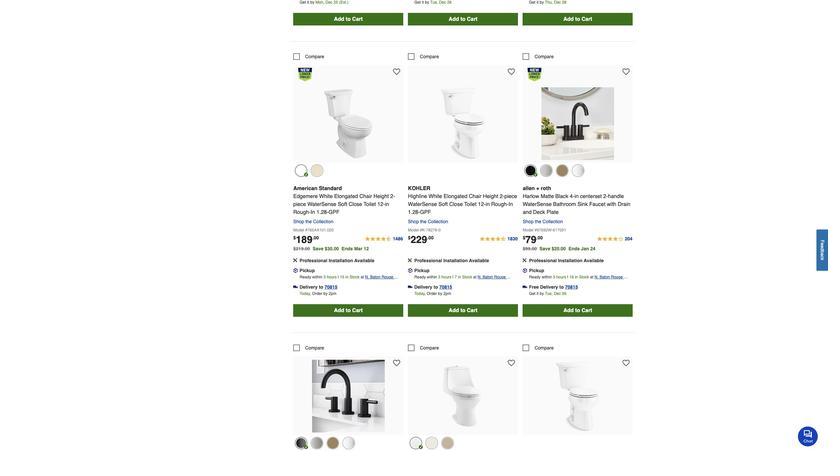 Task type: describe. For each thing, give the bounding box(es) containing it.
height inside american standard edgemere white elongated chair height 2- piece watersense soft close toilet 12-in rough-in 1.28-gpf
[[374, 193, 389, 199]]

close inside american standard edgemere white elongated chair height 2- piece watersense soft close toilet 12-in rough-in 1.28-gpf
[[349, 201, 362, 207]]

truck filled image for delivery
[[408, 285, 413, 289]]

installation for 1st assembly image from the left
[[329, 258, 353, 263]]

model for edgemere white elongated chair height 2- piece watersense soft close toilet 12-in rough-in 1.28-gpf
[[294, 228, 304, 232]]

24
[[591, 246, 596, 251]]

$99.00 save $20.00 ends jan 24
[[523, 246, 596, 251]]

n. for 7
[[478, 275, 482, 279]]

hours for 15
[[327, 275, 337, 279]]

handle
[[608, 193, 624, 199]]

white image
[[295, 164, 308, 177]]

26 for get it by tue, dec 26
[[562, 291, 567, 296]]

compare for 1001097310 element
[[535, 345, 554, 350]]

f e e d b a c k button
[[817, 230, 829, 271]]

by for get it by thu, dec 28 add to cart
[[540, 0, 544, 5]]

lowe's for ready within 3 hours | 7 in stock at n. baton rouge lowe's
[[478, 281, 490, 286]]

+
[[537, 185, 540, 191]]

67692w-
[[537, 228, 553, 232]]

| for 16
[[568, 275, 569, 279]]

get for get it by tue, dec 26
[[529, 291, 536, 296]]

allen + roth harlow matte black 4-in centerset 2-handle watersense bathroom sink faucet with drain and deck plate image
[[542, 87, 615, 160]]

ready within 3 hours | 7 in stock at n. baton rouge lowe's
[[415, 275, 507, 286]]

american standard edgemere white elongated chair height 2- piece watersense soft close toilet 12-in rough-in 1.28-gpf
[[294, 185, 395, 215]]

2 available from the left
[[469, 258, 489, 263]]

ready for ready within 3 hours | 16 in stock at n. baton rouge lowe's
[[529, 275, 541, 279]]

chair inside american standard edgemere white elongated chair height 2- piece watersense soft close toilet 12-in rough-in 1.28-gpf
[[360, 193, 372, 199]]

jan
[[581, 246, 589, 251]]

$ for 79
[[523, 235, 526, 240]]

3 delivery from the left
[[540, 284, 559, 290]]

1001097304 element
[[408, 53, 439, 60]]

12
[[364, 246, 369, 251]]

get for get it by thu, dec 28 add to cart
[[529, 0, 536, 5]]

delivery for ready within 3 hours | 7 in stock at n. baton rouge lowe's
[[415, 284, 433, 290]]

3 available from the left
[[584, 258, 604, 263]]

hours for 7
[[442, 275, 452, 279]]

0
[[439, 228, 441, 232]]

model # 765aa101.020
[[294, 228, 334, 232]]

was price $219.00 element
[[294, 244, 313, 251]]

piece inside kohler highline white elongated chair height 2-piece watersense soft close toilet 12-in rough-in 1.28-gpf
[[505, 193, 517, 199]]

1 e from the top
[[820, 243, 826, 245]]

watersense inside american standard edgemere white elongated chair height 2- piece watersense soft close toilet 12-in rough-in 1.28-gpf
[[308, 201, 337, 207]]

dec for get it by thu, dec 28 add to cart
[[554, 0, 561, 5]]

pickup for ready within 3 hours | 15 in stock at n. baton rouge lowe's
[[300, 268, 315, 273]]

professional for assembly icon
[[529, 258, 557, 263]]

f e e d b a c k
[[820, 240, 826, 260]]

savings save $20.00 element
[[540, 246, 599, 251]]

get it by tue, dec 26
[[529, 291, 567, 296]]

3 for 15
[[324, 275, 326, 279]]

to inside get it by thu, dec 28 add to cart
[[576, 16, 581, 22]]

204
[[625, 236, 633, 241]]

1.28- inside american standard edgemere white elongated chair height 2- piece watersense soft close toilet 12-in rough-in 1.28-gpf
[[317, 209, 329, 215]]

order for ready within 3 hours | 15 in stock at n. baton rouge lowe's
[[312, 291, 323, 296]]

$30.00
[[325, 246, 339, 251]]

kohler highline white elongated chair height 2-piece watersense soft close toilet 12-in rough-in 1.28-gpf image
[[427, 87, 500, 160]]

actual price $229.00 element
[[408, 234, 434, 245]]

26 for get it by tue, dec 26 add to cart
[[448, 0, 452, 5]]

by for get it by tue, dec 26
[[540, 291, 544, 296]]

get it by tue, dec 26 add to cart
[[415, 0, 478, 22]]

get for get it by tue, dec 26 add to cart
[[415, 0, 421, 5]]

it for get it by tue, dec 26
[[537, 291, 539, 296]]

roth
[[541, 185, 552, 191]]

elongated inside kohler highline white elongated chair height 2-piece watersense soft close toilet 12-in rough-in 1.28-gpf
[[444, 193, 468, 199]]

and
[[523, 209, 532, 215]]

dec for get it by mon, dec 25 (est.)
[[326, 0, 333, 5]]

3 for 7
[[438, 275, 441, 279]]

# for and
[[535, 228, 537, 232]]

, for ready within 3 hours | 15 in stock at n. baton rouge lowe's
[[310, 291, 311, 296]]

toilet inside american standard edgemere white elongated chair height 2- piece watersense soft close toilet 12-in rough-in 1.28-gpf
[[364, 201, 376, 207]]

american
[[294, 185, 318, 191]]

kohler highline white elongated chair height 2-piece watersense soft close toilet 12-in rough-in 1.28-gpf
[[408, 185, 517, 215]]

ends jan 24 element
[[569, 246, 599, 251]]

harlow
[[523, 193, 540, 199]]

brushed nickel pvd image
[[541, 164, 553, 177]]

professional installation available for assembly icon
[[529, 258, 604, 263]]

within for ready within 3 hours | 7 in stock at n. baton rouge lowe's
[[427, 275, 437, 279]]

1 assembly image from the left
[[294, 258, 297, 262]]

black
[[556, 193, 569, 199]]

k
[[820, 258, 826, 260]]

deck
[[533, 209, 545, 215]]

shop for highline white elongated chair height 2-piece watersense soft close toilet 12-in rough-in 1.28-gpf
[[408, 219, 419, 224]]

project source laporte white dual flush elongated chair height watersense toilet 12-in rough-in 1.1-gpf image
[[427, 360, 500, 433]]

allen
[[523, 185, 535, 191]]

get it by thu, dec 28 add to cart
[[529, 0, 593, 22]]

in inside ready within 3 hours | 7 in stock at n. baton rouge lowe's
[[458, 275, 461, 279]]

$20.00
[[552, 246, 566, 251]]

# for 1.28-
[[305, 228, 308, 232]]

f
[[820, 240, 826, 243]]

dec for get it by tue, dec 26
[[554, 291, 561, 296]]

stock for 15
[[350, 275, 360, 279]]

mar
[[354, 246, 363, 251]]

4 stars image
[[597, 235, 633, 243]]

rouge for ready within 3 hours | 16 in stock at n. baton rouge lowe's
[[611, 275, 623, 279]]

4.5 stars image for 189
[[365, 235, 404, 243]]

1003092544 element
[[523, 53, 554, 60]]

brushed nickel pvd image
[[311, 437, 324, 449]]

the for and
[[535, 219, 542, 224]]

soft inside american standard edgemere white elongated chair height 2- piece watersense soft close toilet 12-in rough-in 1.28-gpf
[[338, 201, 347, 207]]

highline
[[408, 193, 427, 199]]

2 e from the top
[[820, 245, 826, 248]]

.00 for 189
[[313, 235, 319, 240]]

c
[[820, 256, 826, 258]]

truck filled image
[[294, 285, 298, 289]]

15
[[340, 275, 345, 279]]

order for ready within 3 hours | 7 in stock at n. baton rouge lowe's
[[427, 291, 437, 296]]

add to cart down ready within 3 hours | 15 in stock at n. baton rouge lowe's
[[334, 307, 363, 313]]

compare for 1001097304 element
[[420, 54, 439, 59]]

1003092546 element
[[294, 345, 324, 351]]

standard
[[319, 185, 342, 191]]

1.28- inside kohler highline white elongated chair height 2-piece watersense soft close toilet 12-in rough-in 1.28-gpf
[[408, 209, 420, 215]]

1830
[[508, 236, 518, 241]]

free delivery to 70815
[[529, 284, 578, 290]]

b
[[820, 251, 826, 253]]

2- inside kohler highline white elongated chair height 2-piece watersense soft close toilet 12-in rough-in 1.28-gpf
[[500, 193, 505, 199]]

1486 button
[[365, 235, 404, 243]]

| for 7
[[453, 275, 454, 279]]

model # 67692w-617001
[[523, 228, 567, 232]]

79
[[526, 234, 537, 245]]

dec for get it by tue, dec 26 add to cart
[[439, 0, 446, 5]]

in inside american standard edgemere white elongated chair height 2- piece watersense soft close toilet 12-in rough-in 1.28-gpf
[[311, 209, 315, 215]]

model # k-78276-0
[[408, 228, 441, 232]]

it for get it by tue, dec 26 add to cart
[[422, 0, 424, 5]]

delivery to 70815 for ready within 3 hours | 7 in stock at n. baton rouge lowe's
[[415, 284, 452, 290]]

2- inside american standard edgemere white elongated chair height 2- piece watersense soft close toilet 12-in rough-in 1.28-gpf
[[391, 193, 395, 199]]

12- inside kohler highline white elongated chair height 2-piece watersense soft close toilet 12-in rough-in 1.28-gpf
[[478, 201, 486, 207]]

delivery for ready within 3 hours | 15 in stock at n. baton rouge lowe's
[[300, 284, 318, 290]]

.00 for 229
[[427, 235, 434, 240]]

add to cart down ready within 3 hours | 16 in stock at n. baton rouge lowe's at the bottom right of the page
[[564, 307, 593, 313]]

5006032637 element
[[408, 345, 439, 351]]

baton for ready within 3 hours | 15 in stock at n. baton rouge lowe's
[[370, 275, 381, 279]]

70815 button for 7
[[440, 284, 452, 290]]

1 available from the left
[[355, 258, 375, 263]]

today for ready within 3 hours | 7 in stock at n. baton rouge lowe's
[[415, 291, 425, 296]]

model for highline white elongated chair height 2-piece watersense soft close toilet 12-in rough-in 1.28-gpf
[[408, 228, 419, 232]]

savings save $30.00 element
[[313, 246, 372, 251]]

mon,
[[316, 0, 325, 5]]

$219.00
[[294, 246, 310, 251]]

1001097310 element
[[523, 345, 554, 351]]

16
[[570, 275, 574, 279]]

elongated inside american standard edgemere white elongated chair height 2- piece watersense soft close toilet 12-in rough-in 1.28-gpf
[[334, 193, 358, 199]]

to inside get it by tue, dec 26 add to cart
[[461, 16, 466, 22]]

centerset
[[580, 193, 602, 199]]

(est.)
[[339, 0, 349, 5]]

pickup image for delivery
[[294, 268, 298, 273]]

765aa101.020
[[308, 228, 334, 232]]

cart inside get it by tue, dec 26 add to cart
[[467, 16, 478, 22]]

watersense inside 'allen + roth harlow matte black 4-in centerset 2-handle watersense bathroom sink faucet with drain and deck plate'
[[523, 201, 552, 207]]

thu,
[[545, 0, 553, 5]]

1 heart outline image from the top
[[623, 68, 630, 75]]

add inside get it by tue, dec 26 add to cart
[[449, 16, 459, 22]]

chat invite button image
[[799, 426, 819, 447]]

pickup image
[[408, 268, 413, 273]]

free
[[529, 284, 539, 290]]

toilet inside kohler highline white elongated chair height 2-piece watersense soft close toilet 12-in rough-in 1.28-gpf
[[465, 201, 477, 207]]

matte black image
[[295, 437, 308, 449]]

$99.00
[[523, 246, 537, 251]]

$ 189 .00
[[294, 234, 319, 245]]

a
[[820, 253, 826, 256]]

n. for 16
[[595, 275, 599, 279]]

kohler
[[408, 185, 431, 191]]

k-
[[422, 228, 426, 232]]

professional installation available for 1st assembly image from the left
[[300, 258, 375, 263]]

7
[[455, 275, 457, 279]]

4.5 stars image for 229
[[480, 235, 518, 243]]

drain
[[618, 201, 631, 207]]

lowe's for ready within 3 hours | 16 in stock at n. baton rouge lowe's
[[595, 281, 607, 286]]

matte
[[541, 193, 554, 199]]

faucet
[[590, 201, 606, 207]]



Task type: vqa. For each thing, say whether or not it's contained in the screenshot.
third Available from left
yes



Task type: locate. For each thing, give the bounding box(es) containing it.
2 horizontal spatial shop the collection link
[[523, 219, 566, 224]]

gpf down highline
[[420, 209, 431, 215]]

2 pickup image from the left
[[523, 268, 528, 273]]

compare for 1003092546 element
[[305, 345, 324, 350]]

ends
[[342, 246, 353, 251], [569, 246, 580, 251]]

pickup image up truck filled image on the bottom of page
[[294, 268, 298, 273]]

professional down $ 229 .00
[[415, 258, 442, 263]]

lowe's for ready within 3 hours | 15 in stock at n. baton rouge lowe's
[[365, 281, 378, 286]]

1 horizontal spatial rough-
[[492, 201, 509, 207]]

professional for 1st assembly image from the left
[[300, 258, 328, 263]]

2 today from the left
[[415, 291, 425, 296]]

1 , from the left
[[310, 291, 311, 296]]

within left 7 on the bottom of the page
[[427, 275, 437, 279]]

get
[[300, 0, 306, 5], [415, 0, 421, 5], [529, 0, 536, 5], [529, 291, 536, 296]]

pickup image for free
[[523, 268, 528, 273]]

2 horizontal spatial pickup
[[529, 268, 545, 273]]

2 professional from the left
[[415, 258, 442, 263]]

3 professional installation available from the left
[[529, 258, 604, 263]]

3 2- from the left
[[604, 193, 608, 199]]

0 horizontal spatial 3
[[324, 275, 326, 279]]

watersense down standard
[[308, 201, 337, 207]]

was price $99.00 element
[[523, 244, 540, 251]]

1 installation from the left
[[329, 258, 353, 263]]

2 3 from the left
[[438, 275, 441, 279]]

3 shop the collection link from the left
[[523, 219, 566, 224]]

1 vertical spatial tue,
[[545, 291, 553, 296]]

2 .00 from the left
[[427, 235, 434, 240]]

0 horizontal spatial height
[[374, 193, 389, 199]]

2pm down ready within 3 hours | 15 in stock at n. baton rouge lowe's
[[329, 291, 337, 296]]

compare inside "1003092544" element
[[535, 54, 554, 59]]

0 horizontal spatial $
[[294, 235, 296, 240]]

shop the collection link up model # 765aa101.020
[[294, 219, 336, 224]]

1 vertical spatial piece
[[294, 201, 306, 207]]

1 horizontal spatial rouge
[[494, 275, 506, 279]]

3 watersense from the left
[[523, 201, 552, 207]]

by inside get it by tue, dec 26 add to cart
[[425, 0, 429, 5]]

2 assembly image from the left
[[408, 258, 412, 262]]

78276-
[[426, 228, 439, 232]]

at right 7 on the bottom of the page
[[474, 275, 477, 279]]

order down ready within 3 hours | 15 in stock at n. baton rouge lowe's
[[312, 291, 323, 296]]

2 horizontal spatial n.
[[595, 275, 599, 279]]

1 today , order by 2pm from the left
[[300, 291, 337, 296]]

in inside american standard edgemere white elongated chair height 2- piece watersense soft close toilet 12-in rough-in 1.28-gpf
[[385, 201, 389, 207]]

3 stock from the left
[[579, 275, 589, 279]]

truck filled image for free
[[523, 285, 528, 289]]

3 ready from the left
[[529, 275, 541, 279]]

today
[[300, 291, 310, 296], [415, 291, 425, 296]]

2 horizontal spatial baton
[[600, 275, 610, 279]]

1 today from the left
[[300, 291, 310, 296]]

heart outline image
[[623, 68, 630, 75], [623, 359, 630, 367]]

installation for 2nd assembly image from left
[[444, 258, 468, 263]]

soft down standard
[[338, 201, 347, 207]]

1 70815 from the left
[[325, 284, 338, 290]]

ready inside ready within 3 hours | 16 in stock at n. baton rouge lowe's
[[529, 275, 541, 279]]

stock inside ready within 3 hours | 16 in stock at n. baton rouge lowe's
[[579, 275, 589, 279]]

0 horizontal spatial #
[[305, 228, 308, 232]]

0 horizontal spatial soft
[[338, 201, 347, 207]]

1 toilet from the left
[[364, 201, 376, 207]]

hours for 16
[[557, 275, 567, 279]]

at inside ready within 3 hours | 15 in stock at n. baton rouge lowe's
[[361, 275, 364, 279]]

n. inside ready within 3 hours | 16 in stock at n. baton rouge lowe's
[[595, 275, 599, 279]]

save left $20.00
[[540, 246, 551, 251]]

1 horizontal spatial height
[[483, 193, 499, 199]]

1 horizontal spatial $
[[408, 235, 411, 240]]

truck filled image
[[408, 285, 413, 289], [523, 285, 528, 289]]

within inside ready within 3 hours | 15 in stock at n. baton rouge lowe's
[[312, 275, 323, 279]]

1 3 from the left
[[324, 275, 326, 279]]

26 inside get it by tue, dec 26 add to cart
[[448, 0, 452, 5]]

3 professional from the left
[[529, 258, 557, 263]]

gpf inside american standard edgemere white elongated chair height 2- piece watersense soft close toilet 12-in rough-in 1.28-gpf
[[329, 209, 340, 215]]

1 truck filled image from the left
[[408, 285, 413, 289]]

by
[[310, 0, 315, 5], [425, 0, 429, 5], [540, 0, 544, 5], [324, 291, 328, 296], [438, 291, 443, 296], [540, 291, 544, 296]]

available down the 12
[[355, 258, 375, 263]]

sink
[[578, 201, 588, 207]]

dec inside get it by thu, dec 28 add to cart
[[554, 0, 561, 5]]

0 horizontal spatial 70815 button
[[325, 284, 338, 290]]

1 model from the left
[[294, 228, 304, 232]]

1 vertical spatial brushed gold image
[[327, 437, 339, 449]]

ready within 3 hours | 15 in stock at n. baton rouge lowe's
[[300, 275, 395, 286]]

today , order by 2pm down ready within 3 hours | 7 in stock at n. baton rouge lowe's
[[415, 291, 451, 296]]

1 .00 from the left
[[313, 235, 319, 240]]

3 left 7 on the bottom of the page
[[438, 275, 441, 279]]

get it by mon, dec 25 (est.)
[[300, 0, 349, 5]]

3 70815 button from the left
[[565, 284, 578, 290]]

shop the collection link up model # 67692w-617001
[[523, 219, 566, 224]]

70815 button
[[325, 284, 338, 290], [440, 284, 452, 290], [565, 284, 578, 290]]

it inside get it by tue, dec 26 add to cart
[[422, 0, 424, 5]]

brushed gold image left polished chrome icon on the left bottom
[[327, 437, 339, 449]]

professional installation available down savings save $20.00 element
[[529, 258, 604, 263]]

3 left 15
[[324, 275, 326, 279]]

within left 15
[[312, 275, 323, 279]]

2 horizontal spatial shop the collection
[[523, 219, 563, 224]]

collection for gpf
[[428, 219, 448, 224]]

pickup down $219.00 at the left of the page
[[300, 268, 315, 273]]

baton
[[370, 275, 381, 279], [483, 275, 493, 279], [600, 275, 610, 279]]

# up the "actual price $229.00" element
[[420, 228, 422, 232]]

the for gpf
[[420, 219, 427, 224]]

the up model # 765aa101.020
[[306, 219, 312, 224]]

ends left 'jan' on the right
[[569, 246, 580, 251]]

edgemere
[[294, 193, 318, 199]]

3 the from the left
[[535, 219, 542, 224]]

order down ready within 3 hours | 7 in stock at n. baton rouge lowe's
[[427, 291, 437, 296]]

soft inside kohler highline white elongated chair height 2-piece watersense soft close toilet 12-in rough-in 1.28-gpf
[[439, 201, 448, 207]]

0 vertical spatial piece
[[505, 193, 517, 199]]

1 horizontal spatial .00
[[427, 235, 434, 240]]

lowe's
[[365, 281, 378, 286], [478, 281, 490, 286], [595, 281, 607, 286]]

professional
[[300, 258, 328, 263], [415, 258, 442, 263], [529, 258, 557, 263]]

compare for 1000241449 element
[[305, 54, 324, 59]]

0 horizontal spatial |
[[338, 275, 339, 279]]

1 horizontal spatial shop the collection
[[408, 219, 448, 224]]

1 vertical spatial in
[[311, 209, 315, 215]]

0 horizontal spatial rough-
[[294, 209, 311, 215]]

1 horizontal spatial brushed gold image
[[557, 164, 569, 177]]

american standard edgemere white elongated chair height 2-piece watersense soft close toilet 12-in rough-in 1.28-gpf image
[[312, 87, 385, 160]]

4.5 stars image containing 1830
[[480, 235, 518, 243]]

$ 79 .00
[[523, 234, 543, 245]]

collection
[[313, 219, 334, 224], [428, 219, 448, 224], [543, 219, 563, 224]]

0 vertical spatial tue,
[[431, 0, 438, 5]]

n. baton rouge lowe's button for ready within 3 hours | 7 in stock at n. baton rouge lowe's
[[478, 274, 518, 286]]

white right highline
[[429, 193, 442, 199]]

oyster image
[[426, 437, 438, 449]]

professional installation available down savings save $30.00 element
[[300, 258, 375, 263]]

2- left harlow
[[500, 193, 505, 199]]

watersense
[[308, 201, 337, 207], [408, 201, 437, 207], [523, 201, 552, 207]]

professional down was price $219.00 element
[[300, 258, 328, 263]]

1 2- from the left
[[391, 193, 395, 199]]

0 horizontal spatial 1.28-
[[317, 209, 329, 215]]

truck filled image down pickup image
[[408, 285, 413, 289]]

1 collection from the left
[[313, 219, 334, 224]]

1 horizontal spatial truck filled image
[[523, 285, 528, 289]]

4.5 stars image left 79 at the right of the page
[[480, 235, 518, 243]]

at right the 16
[[591, 275, 594, 279]]

.00 inside $ 189 .00
[[313, 235, 319, 240]]

2pm down ready within 3 hours | 7 in stock at n. baton rouge lowe's
[[444, 291, 451, 296]]

in inside ready within 3 hours | 16 in stock at n. baton rouge lowe's
[[575, 275, 578, 279]]

pickup image down assembly icon
[[523, 268, 528, 273]]

hours inside ready within 3 hours | 15 in stock at n. baton rouge lowe's
[[327, 275, 337, 279]]

2 ready from the left
[[415, 275, 426, 279]]

shop the collection up model # k-78276-0
[[408, 219, 448, 224]]

0 horizontal spatial collection
[[313, 219, 334, 224]]

ready
[[300, 275, 311, 279], [415, 275, 426, 279], [529, 275, 541, 279]]

1 watersense from the left
[[308, 201, 337, 207]]

get inside get it by tue, dec 26 add to cart
[[415, 0, 421, 5]]

2 delivery to 70815 from the left
[[415, 284, 452, 290]]

at for 7
[[474, 275, 477, 279]]

2 toilet from the left
[[465, 201, 477, 207]]

0 horizontal spatial truck filled image
[[408, 285, 413, 289]]

pickup right pickup image
[[415, 268, 430, 273]]

70815 button for 16
[[565, 284, 578, 290]]

0 horizontal spatial close
[[349, 201, 362, 207]]

$ right 1830
[[523, 235, 526, 240]]

25
[[334, 0, 338, 5]]

1 horizontal spatial ready
[[415, 275, 426, 279]]

lowe's inside ready within 3 hours | 7 in stock at n. baton rouge lowe's
[[478, 281, 490, 286]]

n. inside ready within 3 hours | 15 in stock at n. baton rouge lowe's
[[365, 275, 369, 279]]

it for get it by thu, dec 28 add to cart
[[537, 0, 539, 5]]

| left the 16
[[568, 275, 569, 279]]

watersense inside kohler highline white elongated chair height 2-piece watersense soft close toilet 12-in rough-in 1.28-gpf
[[408, 201, 437, 207]]

2 horizontal spatial shop
[[523, 219, 534, 224]]

1 order from the left
[[312, 291, 323, 296]]

available down "24"
[[584, 258, 604, 263]]

1 white from the left
[[319, 193, 333, 199]]

3 shop from the left
[[523, 219, 534, 224]]

dec inside get it by tue, dec 26 add to cart
[[439, 0, 446, 5]]

shop up model # k-78276-0
[[408, 219, 419, 224]]

2 truck filled image from the left
[[523, 285, 528, 289]]

.00 down model # 67692w-617001
[[537, 235, 543, 240]]

1 horizontal spatial baton
[[483, 275, 493, 279]]

2 2pm from the left
[[444, 291, 451, 296]]

0 horizontal spatial save
[[313, 246, 324, 251]]

3 for 16
[[553, 275, 556, 279]]

order
[[312, 291, 323, 296], [427, 291, 437, 296]]

0 horizontal spatial at
[[361, 275, 364, 279]]

2 # from the left
[[420, 228, 422, 232]]

2 , from the left
[[425, 291, 426, 296]]

professional installation available up 7 on the bottom of the page
[[415, 258, 489, 263]]

model for harlow matte black 4-in centerset 2-handle watersense bathroom sink faucet with drain and deck plate
[[523, 228, 534, 232]]

hours inside ready within 3 hours | 16 in stock at n. baton rouge lowe's
[[557, 275, 567, 279]]

| inside ready within 3 hours | 15 in stock at n. baton rouge lowe's
[[338, 275, 339, 279]]

1 horizontal spatial model
[[408, 228, 419, 232]]

shop for harlow matte black 4-in centerset 2-handle watersense bathroom sink faucet with drain and deck plate
[[523, 219, 534, 224]]

ends for 189
[[342, 246, 353, 251]]

189
[[296, 234, 313, 245]]

compare for "1003092544" element
[[535, 54, 554, 59]]

tue, for get it by tue, dec 26 add to cart
[[431, 0, 438, 5]]

1 horizontal spatial ends
[[569, 246, 580, 251]]

0 horizontal spatial 4.5 stars image
[[365, 235, 404, 243]]

professional down was price $99.00 element
[[529, 258, 557, 263]]

1 horizontal spatial 70815 button
[[440, 284, 452, 290]]

rough- inside american standard edgemere white elongated chair height 2- piece watersense soft close toilet 12-in rough-in 1.28-gpf
[[294, 209, 311, 215]]

1 vertical spatial 26
[[562, 291, 567, 296]]

0 horizontal spatial ,
[[310, 291, 311, 296]]

ready within 3 hours | 16 in stock at n. baton rouge lowe's
[[529, 275, 624, 286]]

1 horizontal spatial gpf
[[420, 209, 431, 215]]

compare for 5006032637 element
[[420, 345, 439, 350]]

today , order by 2pm for ready within 3 hours | 7 in stock at n. baton rouge lowe's
[[415, 291, 451, 296]]

0 horizontal spatial lowe's
[[365, 281, 378, 286]]

1 70815 button from the left
[[325, 284, 338, 290]]

, for ready within 3 hours | 7 in stock at n. baton rouge lowe's
[[425, 291, 426, 296]]

1 ready from the left
[[300, 275, 311, 279]]

70815 for 15
[[325, 284, 338, 290]]

3 within from the left
[[542, 275, 552, 279]]

617001
[[553, 228, 567, 232]]

by for get it by mon, dec 25 (est.)
[[310, 0, 315, 5]]

2 2- from the left
[[500, 193, 505, 199]]

save left the $30.00
[[313, 246, 324, 251]]

today , order by 2pm down ready within 3 hours | 15 in stock at n. baton rouge lowe's
[[300, 291, 337, 296]]

rough- inside kohler highline white elongated chair height 2-piece watersense soft close toilet 12-in rough-in 1.28-gpf
[[492, 201, 509, 207]]

gpf up 765aa101.020
[[329, 209, 340, 215]]

1 horizontal spatial professional
[[415, 258, 442, 263]]

bone image
[[311, 164, 324, 177]]

0 horizontal spatial professional installation available
[[300, 258, 375, 263]]

0 horizontal spatial hours
[[327, 275, 337, 279]]

n. baton rouge lowe's button for ready within 3 hours | 15 in stock at n. baton rouge lowe's
[[365, 274, 404, 286]]

lowe's inside ready within 3 hours | 16 in stock at n. baton rouge lowe's
[[595, 281, 607, 286]]

assembly image
[[294, 258, 297, 262], [408, 258, 412, 262]]

2 horizontal spatial available
[[584, 258, 604, 263]]

3 at from the left
[[591, 275, 594, 279]]

at
[[361, 275, 364, 279], [474, 275, 477, 279], [591, 275, 594, 279]]

in inside 'allen + roth harlow matte black 4-in centerset 2-handle watersense bathroom sink faucet with drain and deck plate'
[[575, 193, 579, 199]]

70815 for 7
[[440, 284, 452, 290]]

tue,
[[431, 0, 438, 5], [545, 291, 553, 296]]

shop for edgemere white elongated chair height 2- piece watersense soft close toilet 12-in rough-in 1.28-gpf
[[294, 219, 304, 224]]

assembly image
[[523, 258, 527, 262]]

n. for 15
[[365, 275, 369, 279]]

3 pickup from the left
[[529, 268, 545, 273]]

3 $ from the left
[[523, 235, 526, 240]]

1 chair from the left
[[360, 193, 372, 199]]

1 horizontal spatial close
[[450, 201, 463, 207]]

rouge inside ready within 3 hours | 16 in stock at n. baton rouge lowe's
[[611, 275, 623, 279]]

within
[[312, 275, 323, 279], [427, 275, 437, 279], [542, 275, 552, 279]]

0 horizontal spatial the
[[306, 219, 312, 224]]

allen + roth harlow matte black 4-in centerset 2-handle watersense bathroom sink faucet with drain and deck plate
[[523, 185, 631, 215]]

2 horizontal spatial 70815
[[565, 284, 578, 290]]

save
[[313, 246, 324, 251], [540, 246, 551, 251]]

shop the collection link up '78276-'
[[408, 219, 451, 224]]

available up ready within 3 hours | 7 in stock at n. baton rouge lowe's
[[469, 258, 489, 263]]

.00 down '78276-'
[[427, 235, 434, 240]]

3 n. from the left
[[595, 275, 599, 279]]

shop the collection link
[[294, 219, 336, 224], [408, 219, 451, 224], [523, 219, 566, 224]]

2 shop from the left
[[408, 219, 419, 224]]

1 horizontal spatial within
[[427, 275, 437, 279]]

0 horizontal spatial order
[[312, 291, 323, 296]]

rouge for ready within 3 hours | 7 in stock at n. baton rouge lowe's
[[494, 275, 506, 279]]

polished chrome image
[[572, 164, 585, 177]]

delivery to 70815 for ready within 3 hours | 15 in stock at n. baton rouge lowe's
[[300, 284, 338, 290]]

2 horizontal spatial the
[[535, 219, 542, 224]]

2 horizontal spatial watersense
[[523, 201, 552, 207]]

stock right 7 on the bottom of the page
[[462, 275, 472, 279]]

at for 16
[[591, 275, 594, 279]]

0 horizontal spatial 12-
[[378, 201, 385, 207]]

1 horizontal spatial 2-
[[500, 193, 505, 199]]

.00 inside $ 229 .00
[[427, 235, 434, 240]]

save for 189
[[313, 246, 324, 251]]

0 horizontal spatial n. baton rouge lowe's button
[[365, 274, 404, 286]]

3 .00 from the left
[[537, 235, 543, 240]]

2- inside 'allen + roth harlow matte black 4-in centerset 2-handle watersense bathroom sink faucet with drain and deck plate'
[[604, 193, 608, 199]]

1 ends from the left
[[342, 246, 353, 251]]

| left 15
[[338, 275, 339, 279]]

0 horizontal spatial model
[[294, 228, 304, 232]]

stock for 16
[[579, 275, 589, 279]]

ready for ready within 3 hours | 7 in stock at n. baton rouge lowe's
[[415, 275, 426, 279]]

28
[[562, 0, 567, 5]]

0 horizontal spatial pickup image
[[294, 268, 298, 273]]

1 delivery from the left
[[300, 284, 318, 290]]

compare inside 1003092546 element
[[305, 345, 324, 350]]

chair
[[360, 193, 372, 199], [469, 193, 482, 199]]

installation for assembly icon
[[558, 258, 583, 263]]

plate
[[547, 209, 559, 215]]

installation down savings save $30.00 element
[[329, 258, 353, 263]]

n. baton rouge lowe's button
[[365, 274, 404, 286], [478, 274, 518, 286], [595, 274, 633, 286]]

lowe's inside ready within 3 hours | 15 in stock at n. baton rouge lowe's
[[365, 281, 378, 286]]

2pm
[[329, 291, 337, 296], [444, 291, 451, 296]]

installation up 7 on the bottom of the page
[[444, 258, 468, 263]]

1 gpf from the left
[[329, 209, 340, 215]]

2 chair from the left
[[469, 193, 482, 199]]

1 horizontal spatial n.
[[478, 275, 482, 279]]

1830 button
[[480, 235, 518, 243]]

new lower price image
[[528, 68, 542, 81]]

hours left 15
[[327, 275, 337, 279]]

3 # from the left
[[535, 228, 537, 232]]

# for gpf
[[420, 228, 422, 232]]

2 at from the left
[[474, 275, 477, 279]]

it inside get it by thu, dec 28 add to cart
[[537, 0, 539, 5]]

$219.00 save $30.00 ends mar 12
[[294, 246, 369, 251]]

baton inside ready within 3 hours | 15 in stock at n. baton rouge lowe's
[[370, 275, 381, 279]]

add to cart down ready within 3 hours | 7 in stock at n. baton rouge lowe's
[[449, 307, 478, 313]]

matte black image
[[525, 164, 537, 177]]

pickup for ready within 3 hours | 16 in stock at n. baton rouge lowe's
[[529, 268, 545, 273]]

$ up $219.00 at the left of the page
[[294, 235, 296, 240]]

brushed gold image
[[557, 164, 569, 177], [327, 437, 339, 449]]

white image
[[410, 437, 423, 449]]

4.5 stars image containing 1486
[[365, 235, 404, 243]]

rouge inside ready within 3 hours | 15 in stock at n. baton rouge lowe's
[[382, 275, 394, 279]]

stock right the 16
[[579, 275, 589, 279]]

1 horizontal spatial the
[[420, 219, 427, 224]]

| left 7 on the bottom of the page
[[453, 275, 454, 279]]

|
[[338, 275, 339, 279], [453, 275, 454, 279], [568, 275, 569, 279]]

1 horizontal spatial |
[[453, 275, 454, 279]]

2 horizontal spatial professional
[[529, 258, 557, 263]]

compare inside 1001097304 element
[[420, 54, 439, 59]]

polished chrome image
[[343, 437, 355, 449]]

#
[[305, 228, 308, 232], [420, 228, 422, 232], [535, 228, 537, 232]]

shop up model # 765aa101.020
[[294, 219, 304, 224]]

1 horizontal spatial pickup
[[415, 268, 430, 273]]

compare inside 1000241449 element
[[305, 54, 324, 59]]

2 horizontal spatial delivery
[[540, 284, 559, 290]]

1 vertical spatial heart outline image
[[623, 359, 630, 367]]

watersense down highline
[[408, 201, 437, 207]]

pickup
[[300, 268, 315, 273], [415, 268, 430, 273], [529, 268, 545, 273]]

pickup up the free
[[529, 268, 545, 273]]

4-
[[570, 193, 575, 199]]

3 inside ready within 3 hours | 7 in stock at n. baton rouge lowe's
[[438, 275, 441, 279]]

2 horizontal spatial within
[[542, 275, 552, 279]]

shop the collection for gpf
[[408, 219, 448, 224]]

professional for 2nd assembly image from left
[[415, 258, 442, 263]]

0 horizontal spatial shop the collection link
[[294, 219, 336, 224]]

1 within from the left
[[312, 275, 323, 279]]

0 horizontal spatial today , order by 2pm
[[300, 291, 337, 296]]

hours left the 16
[[557, 275, 567, 279]]

$
[[294, 235, 296, 240], [408, 235, 411, 240], [523, 235, 526, 240]]

shop the collection for 1.28-
[[294, 219, 334, 224]]

70815 button for 15
[[325, 284, 338, 290]]

$ 229 .00
[[408, 234, 434, 245]]

allen + roth harlow matte black widespread 2-handle watersense bathroom sink faucet with drain image
[[312, 360, 385, 433]]

1 soft from the left
[[338, 201, 347, 207]]

cart inside get it by thu, dec 28 add to cart
[[582, 16, 593, 22]]

today for ready within 3 hours | 15 in stock at n. baton rouge lowe's
[[300, 291, 310, 296]]

0 horizontal spatial .00
[[313, 235, 319, 240]]

1 pickup from the left
[[300, 268, 315, 273]]

2 heart outline image from the top
[[623, 359, 630, 367]]

1 4.5 stars image from the left
[[365, 235, 404, 243]]

2 horizontal spatial stock
[[579, 275, 589, 279]]

2 collection from the left
[[428, 219, 448, 224]]

gpf inside kohler highline white elongated chair height 2-piece watersense soft close toilet 12-in rough-in 1.28-gpf
[[420, 209, 431, 215]]

rouge
[[382, 275, 394, 279], [494, 275, 506, 279], [611, 275, 623, 279]]

2 stock from the left
[[462, 275, 472, 279]]

2 close from the left
[[450, 201, 463, 207]]

# up $ 79 .00
[[535, 228, 537, 232]]

2- up with
[[604, 193, 608, 199]]

1 shop the collection link from the left
[[294, 219, 336, 224]]

collection for 1.28-
[[313, 219, 334, 224]]

in inside kohler highline white elongated chair height 2-piece watersense soft close toilet 12-in rough-in 1.28-gpf
[[486, 201, 490, 207]]

204 button
[[597, 235, 633, 243]]

within inside ready within 3 hours | 7 in stock at n. baton rouge lowe's
[[427, 275, 437, 279]]

shop the collection up model # 765aa101.020
[[294, 219, 334, 224]]

shop down and
[[523, 219, 534, 224]]

at for 15
[[361, 275, 364, 279]]

4.5 stars image up the 12
[[365, 235, 404, 243]]

0 horizontal spatial shop
[[294, 219, 304, 224]]

collection for and
[[543, 219, 563, 224]]

3 up free delivery to 70815
[[553, 275, 556, 279]]

1.28-
[[317, 209, 329, 215], [408, 209, 420, 215]]

1 horizontal spatial 3
[[438, 275, 441, 279]]

.00 for 79
[[537, 235, 543, 240]]

2pm for 7
[[444, 291, 451, 296]]

hours
[[327, 275, 337, 279], [442, 275, 452, 279], [557, 275, 567, 279]]

delivery to 70815
[[300, 284, 338, 290], [415, 284, 452, 290]]

piece left harlow
[[505, 193, 517, 199]]

n. baton rouge lowe's button for ready within 3 hours | 16 in stock at n. baton rouge lowe's
[[595, 274, 633, 286]]

2 70815 from the left
[[440, 284, 452, 290]]

2 horizontal spatial 3
[[553, 275, 556, 279]]

1 at from the left
[[361, 275, 364, 279]]

1 horizontal spatial professional installation available
[[415, 258, 489, 263]]

get for get it by mon, dec 25 (est.)
[[300, 0, 306, 5]]

the down deck
[[535, 219, 542, 224]]

dec
[[326, 0, 333, 5], [439, 0, 446, 5], [554, 0, 561, 5], [554, 291, 561, 296]]

0 vertical spatial in
[[509, 201, 513, 207]]

2 4.5 stars image from the left
[[480, 235, 518, 243]]

piece inside american standard edgemere white elongated chair height 2- piece watersense soft close toilet 12-in rough-in 1.28-gpf
[[294, 201, 306, 207]]

4.5 stars image
[[365, 235, 404, 243], [480, 235, 518, 243]]

2 $ from the left
[[408, 235, 411, 240]]

ends mar 12 element
[[342, 246, 372, 251]]

$ for 189
[[294, 235, 296, 240]]

2 horizontal spatial collection
[[543, 219, 563, 224]]

.00 down model # 765aa101.020
[[313, 235, 319, 240]]

1 horizontal spatial #
[[420, 228, 422, 232]]

$ right 1486
[[408, 235, 411, 240]]

save for 79
[[540, 246, 551, 251]]

brushed gold image left polished chrome image
[[557, 164, 569, 177]]

get inside get it by thu, dec 28 add to cart
[[529, 0, 536, 5]]

2 ends from the left
[[569, 246, 580, 251]]

3 rouge from the left
[[611, 275, 623, 279]]

| inside ready within 3 hours | 7 in stock at n. baton rouge lowe's
[[453, 275, 454, 279]]

shop the collection link for gpf
[[408, 219, 451, 224]]

shop the collection link for and
[[523, 219, 566, 224]]

ready inside ready within 3 hours | 7 in stock at n. baton rouge lowe's
[[415, 275, 426, 279]]

watersense up deck
[[523, 201, 552, 207]]

stock inside ready within 3 hours | 15 in stock at n. baton rouge lowe's
[[350, 275, 360, 279]]

kohler highline white round chair height 2-piece watersense soft close toilet 12-in rough-in 1.28-gpf image
[[542, 360, 615, 433]]

add
[[334, 16, 344, 22], [449, 16, 459, 22], [564, 16, 574, 22], [334, 307, 344, 313], [449, 307, 459, 313], [564, 307, 574, 313]]

cart
[[352, 16, 363, 22], [467, 16, 478, 22], [582, 16, 593, 22], [352, 307, 363, 313], [467, 307, 478, 313], [582, 307, 593, 313]]

tue, inside get it by tue, dec 26 add to cart
[[431, 0, 438, 5]]

2 70815 button from the left
[[440, 284, 452, 290]]

3 | from the left
[[568, 275, 569, 279]]

n.
[[365, 275, 369, 279], [478, 275, 482, 279], [595, 275, 599, 279]]

soft
[[338, 201, 347, 207], [439, 201, 448, 207]]

1.28- up 765aa101.020
[[317, 209, 329, 215]]

compare inside 5006032637 element
[[420, 345, 439, 350]]

n. right 7 on the bottom of the page
[[478, 275, 482, 279]]

1 baton from the left
[[370, 275, 381, 279]]

add to cart
[[334, 16, 363, 22], [334, 307, 363, 313], [449, 307, 478, 313], [564, 307, 593, 313]]

baton inside ready within 3 hours | 16 in stock at n. baton rouge lowe's
[[600, 275, 610, 279]]

3 inside ready within 3 hours | 16 in stock at n. baton rouge lowe's
[[553, 275, 556, 279]]

1 professional from the left
[[300, 258, 328, 263]]

0 vertical spatial 26
[[448, 0, 452, 5]]

e up b
[[820, 245, 826, 248]]

1 shop from the left
[[294, 219, 304, 224]]

3 baton from the left
[[600, 275, 610, 279]]

rouge for ready within 3 hours | 15 in stock at n. baton rouge lowe's
[[382, 275, 394, 279]]

n. inside ready within 3 hours | 7 in stock at n. baton rouge lowe's
[[478, 275, 482, 279]]

1 horizontal spatial elongated
[[444, 193, 468, 199]]

within for ready within 3 hours | 15 in stock at n. baton rouge lowe's
[[312, 275, 323, 279]]

$ for 229
[[408, 235, 411, 240]]

0 horizontal spatial piece
[[294, 201, 306, 207]]

3 n. baton rouge lowe's button from the left
[[595, 274, 633, 286]]

by inside get it by thu, dec 28 add to cart
[[540, 0, 544, 5]]

1 horizontal spatial available
[[469, 258, 489, 263]]

2 horizontal spatial model
[[523, 228, 534, 232]]

1 n. from the left
[[365, 275, 369, 279]]

brushed gold image for brushed nickel pvd image
[[327, 437, 339, 449]]

2 horizontal spatial ready
[[529, 275, 541, 279]]

ends left mar at the bottom left of page
[[342, 246, 353, 251]]

the for 1.28-
[[306, 219, 312, 224]]

white down standard
[[319, 193, 333, 199]]

e up d
[[820, 243, 826, 245]]

add to cart down (est.)
[[334, 16, 363, 22]]

2 1.28- from the left
[[408, 209, 420, 215]]

0 horizontal spatial brushed gold image
[[327, 437, 339, 449]]

2 save from the left
[[540, 246, 551, 251]]

compare inside 1001097310 element
[[535, 345, 554, 350]]

within up free delivery to 70815
[[542, 275, 552, 279]]

at right 15
[[361, 275, 364, 279]]

piece down edgemere on the top left
[[294, 201, 306, 207]]

$ inside $ 189 .00
[[294, 235, 296, 240]]

229
[[411, 234, 427, 245]]

2pm for 15
[[329, 291, 337, 296]]

1486
[[393, 236, 403, 241]]

1 pickup image from the left
[[294, 268, 298, 273]]

in inside ready within 3 hours | 15 in stock at n. baton rouge lowe's
[[346, 275, 349, 279]]

0 horizontal spatial n.
[[365, 275, 369, 279]]

3 3 from the left
[[553, 275, 556, 279]]

2 baton from the left
[[483, 275, 493, 279]]

$ inside $ 79 .00
[[523, 235, 526, 240]]

height inside kohler highline white elongated chair height 2-piece watersense soft close toilet 12-in rough-in 1.28-gpf
[[483, 193, 499, 199]]

rouge inside ready within 3 hours | 7 in stock at n. baton rouge lowe's
[[494, 275, 506, 279]]

2 watersense from the left
[[408, 201, 437, 207]]

at inside ready within 3 hours | 7 in stock at n. baton rouge lowe's
[[474, 275, 477, 279]]

installation
[[329, 258, 353, 263], [444, 258, 468, 263], [558, 258, 583, 263]]

2 horizontal spatial professional installation available
[[529, 258, 604, 263]]

2 professional installation available from the left
[[415, 258, 489, 263]]

0 vertical spatial heart outline image
[[623, 68, 630, 75]]

2 hours from the left
[[442, 275, 452, 279]]

12- inside american standard edgemere white elongated chair height 2- piece watersense soft close toilet 12-in rough-in 1.28-gpf
[[378, 201, 385, 207]]

ready inside ready within 3 hours | 15 in stock at n. baton rouge lowe's
[[300, 275, 311, 279]]

in
[[509, 201, 513, 207], [311, 209, 315, 215]]

in inside kohler highline white elongated chair height 2-piece watersense soft close toilet 12-in rough-in 1.28-gpf
[[509, 201, 513, 207]]

0 horizontal spatial ready
[[300, 275, 311, 279]]

it for get it by mon, dec 25 (est.)
[[307, 0, 309, 5]]

e
[[820, 243, 826, 245], [820, 245, 826, 248]]

new lower price image
[[298, 68, 312, 81]]

2- left highline
[[391, 193, 395, 199]]

collection down plate on the top right of page
[[543, 219, 563, 224]]

add inside get it by thu, dec 28 add to cart
[[564, 16, 574, 22]]

1000241449 element
[[294, 53, 324, 60]]

1 horizontal spatial n. baton rouge lowe's button
[[478, 274, 518, 286]]

2 soft from the left
[[439, 201, 448, 207]]

soft up 0
[[439, 201, 448, 207]]

3 inside ready within 3 hours | 15 in stock at n. baton rouge lowe's
[[324, 275, 326, 279]]

compare
[[305, 54, 324, 59], [420, 54, 439, 59], [535, 54, 554, 59], [305, 345, 324, 350], [420, 345, 439, 350], [535, 345, 554, 350]]

baton for ready within 3 hours | 7 in stock at n. baton rouge lowe's
[[483, 275, 493, 279]]

toilet
[[364, 201, 376, 207], [465, 201, 477, 207]]

within inside ready within 3 hours | 16 in stock at n. baton rouge lowe's
[[542, 275, 552, 279]]

heart outline image
[[393, 68, 401, 75], [508, 68, 515, 75], [393, 359, 401, 367], [508, 359, 515, 367]]

hours inside ready within 3 hours | 7 in stock at n. baton rouge lowe's
[[442, 275, 452, 279]]

2 rouge from the left
[[494, 275, 506, 279]]

2 n. baton rouge lowe's button from the left
[[478, 274, 518, 286]]

1 horizontal spatial order
[[427, 291, 437, 296]]

0 horizontal spatial 70815
[[325, 284, 338, 290]]

stock inside ready within 3 hours | 7 in stock at n. baton rouge lowe's
[[462, 275, 472, 279]]

add to cart button
[[294, 13, 404, 25], [408, 13, 518, 25], [523, 13, 633, 25], [294, 304, 404, 317], [408, 304, 518, 317], [523, 304, 633, 317]]

model up 79 at the right of the page
[[523, 228, 534, 232]]

$ inside $ 229 .00
[[408, 235, 411, 240]]

collection up 765aa101.020
[[313, 219, 334, 224]]

2 white from the left
[[429, 193, 442, 199]]

within for ready within 3 hours | 16 in stock at n. baton rouge lowe's
[[542, 275, 552, 279]]

0 horizontal spatial 2pm
[[329, 291, 337, 296]]

at inside ready within 3 hours | 16 in stock at n. baton rouge lowe's
[[591, 275, 594, 279]]

bone image
[[442, 437, 454, 449]]

| inside ready within 3 hours | 16 in stock at n. baton rouge lowe's
[[568, 275, 569, 279]]

n. right the 16
[[595, 275, 599, 279]]

2 12- from the left
[[478, 201, 486, 207]]

ready for ready within 3 hours | 15 in stock at n. baton rouge lowe's
[[300, 275, 311, 279]]

1 shop the collection from the left
[[294, 219, 334, 224]]

1 # from the left
[[305, 228, 308, 232]]

d
[[820, 248, 826, 251]]

installation down savings save $20.00 element
[[558, 258, 583, 263]]

n. right 15
[[365, 275, 369, 279]]

0 horizontal spatial white
[[319, 193, 333, 199]]

0 horizontal spatial 2-
[[391, 193, 395, 199]]

| for 15
[[338, 275, 339, 279]]

by for get it by tue, dec 26 add to cart
[[425, 0, 429, 5]]

model left k-
[[408, 228, 419, 232]]

bathroom
[[554, 201, 576, 207]]

chair inside kohler highline white elongated chair height 2-piece watersense soft close toilet 12-in rough-in 1.28-gpf
[[469, 193, 482, 199]]

delivery
[[300, 284, 318, 290], [415, 284, 433, 290], [540, 284, 559, 290]]

white inside american standard edgemere white elongated chair height 2- piece watersense soft close toilet 12-in rough-in 1.28-gpf
[[319, 193, 333, 199]]

.00 inside $ 79 .00
[[537, 235, 543, 240]]

stock for 7
[[462, 275, 472, 279]]

3 70815 from the left
[[565, 284, 578, 290]]

with
[[607, 201, 617, 207]]

actual price $189.00 element
[[294, 234, 319, 245]]

professional installation available
[[300, 258, 375, 263], [415, 258, 489, 263], [529, 258, 604, 263]]

collection up 0
[[428, 219, 448, 224]]

close inside kohler highline white elongated chair height 2-piece watersense soft close toilet 12-in rough-in 1.28-gpf
[[450, 201, 463, 207]]

1 the from the left
[[306, 219, 312, 224]]

professional installation available for 2nd assembly image from left
[[415, 258, 489, 263]]

assembly image up pickup image
[[408, 258, 412, 262]]

assembly image down $219.00 at the left of the page
[[294, 258, 297, 262]]

0 horizontal spatial 26
[[448, 0, 452, 5]]

pickup image
[[294, 268, 298, 273], [523, 268, 528, 273]]

1.28- down highline
[[408, 209, 420, 215]]

2 delivery from the left
[[415, 284, 433, 290]]

0 horizontal spatial chair
[[360, 193, 372, 199]]

1 horizontal spatial shop
[[408, 219, 419, 224]]

white inside kohler highline white elongated chair height 2-piece watersense soft close toilet 12-in rough-in 1.28-gpf
[[429, 193, 442, 199]]

1 horizontal spatial assembly image
[[408, 258, 412, 262]]

model up "189"
[[294, 228, 304, 232]]

today , order by 2pm for ready within 3 hours | 15 in stock at n. baton rouge lowe's
[[300, 291, 337, 296]]

actual price $79.00 element
[[523, 234, 543, 245]]

height
[[374, 193, 389, 199], [483, 193, 499, 199]]

truck filled image left the free
[[523, 285, 528, 289]]

baton inside ready within 3 hours | 7 in stock at n. baton rouge lowe's
[[483, 275, 493, 279]]



